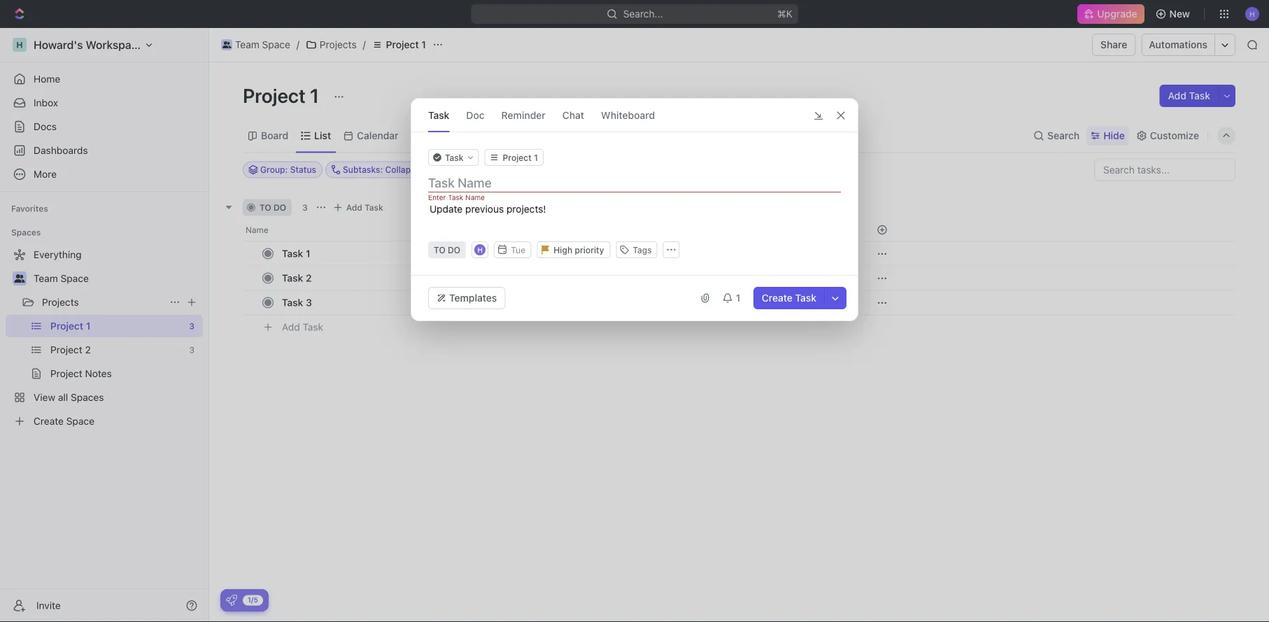 Task type: locate. For each thing, give the bounding box(es) containing it.
1 horizontal spatial do
[[448, 245, 461, 255]]

dashboards
[[34, 145, 88, 156]]

team space link
[[218, 36, 294, 53], [34, 267, 200, 290]]

team space link inside tree
[[34, 267, 200, 290]]

do inside dropdown button
[[448, 245, 461, 255]]

1 horizontal spatial project
[[386, 39, 419, 50]]

space
[[262, 39, 290, 50], [61, 273, 89, 284]]

gantt
[[425, 130, 450, 141]]

add task up customize
[[1168, 90, 1211, 101]]

high priority button
[[537, 241, 611, 258]]

1 horizontal spatial add
[[346, 203, 362, 212]]

0 vertical spatial ‎task
[[282, 248, 303, 259]]

customize button
[[1132, 126, 1204, 146]]

create task button
[[754, 287, 825, 309]]

0 horizontal spatial do
[[274, 203, 286, 212]]

board link
[[258, 126, 288, 146]]

home link
[[6, 68, 203, 90]]

1 horizontal spatial team space
[[235, 39, 290, 50]]

1 vertical spatial to do
[[434, 245, 461, 255]]

0 horizontal spatial to do
[[260, 203, 286, 212]]

‎task for ‎task 1
[[282, 248, 303, 259]]

3 up ‎task 1
[[302, 203, 308, 212]]

1 vertical spatial 3
[[306, 297, 312, 308]]

projects
[[320, 39, 357, 50], [42, 296, 79, 308]]

project
[[386, 39, 419, 50], [243, 84, 306, 107]]

project 1
[[386, 39, 426, 50], [243, 84, 324, 107]]

0 horizontal spatial team space
[[34, 273, 89, 284]]

list link
[[312, 126, 331, 146]]

table link
[[473, 126, 501, 146]]

0 vertical spatial add task
[[1168, 90, 1211, 101]]

‎task 1
[[282, 248, 310, 259]]

task up customize
[[1189, 90, 1211, 101]]

1 horizontal spatial team
[[235, 39, 259, 50]]

tree inside sidebar navigation
[[6, 244, 203, 432]]

whiteboard button
[[601, 99, 655, 132]]

templates
[[449, 292, 497, 304]]

do
[[274, 203, 286, 212], [448, 245, 461, 255]]

search button
[[1029, 126, 1084, 146]]

0 vertical spatial add
[[1168, 90, 1187, 101]]

2 horizontal spatial add task
[[1168, 90, 1211, 101]]

1 horizontal spatial projects
[[320, 39, 357, 50]]

automations
[[1149, 39, 1208, 50]]

task right the create
[[795, 292, 817, 304]]

0 horizontal spatial team
[[34, 273, 58, 284]]

0 vertical spatial team
[[235, 39, 259, 50]]

onboarding checklist button image
[[226, 595, 237, 606]]

to do inside dropdown button
[[434, 245, 461, 255]]

onboarding checklist button element
[[226, 595, 237, 606]]

2 ‎task from the top
[[282, 272, 303, 284]]

table
[[476, 130, 501, 141]]

board
[[261, 130, 288, 141]]

2 vertical spatial add task button
[[276, 319, 329, 336]]

doc
[[466, 109, 485, 121]]

new
[[1170, 8, 1190, 20]]

0 horizontal spatial space
[[61, 273, 89, 284]]

doc button
[[466, 99, 485, 132]]

previous
[[465, 203, 504, 215]]

projects link
[[302, 36, 360, 53], [42, 291, 164, 314]]

Task Name text field
[[428, 174, 844, 191]]

3 down 2
[[306, 297, 312, 308]]

tree containing team space
[[6, 244, 203, 432]]

task 3 link
[[279, 293, 485, 313]]

1 horizontal spatial team space link
[[218, 36, 294, 53]]

0 horizontal spatial project
[[243, 84, 306, 107]]

1 vertical spatial user group image
[[14, 274, 25, 283]]

search...
[[623, 8, 663, 20]]

1 vertical spatial project 1
[[243, 84, 324, 107]]

1 vertical spatial to
[[434, 245, 446, 255]]

hide
[[1104, 130, 1125, 141]]

to do
[[260, 203, 286, 212], [434, 245, 461, 255]]

do up ‎task 1
[[274, 203, 286, 212]]

new button
[[1150, 3, 1199, 25]]

0 vertical spatial to
[[260, 203, 271, 212]]

0 vertical spatial user group image
[[222, 41, 231, 48]]

calendar
[[357, 130, 399, 141]]

dialog containing task
[[411, 98, 859, 321]]

upgrade link
[[1078, 4, 1145, 24]]

1 horizontal spatial projects link
[[302, 36, 360, 53]]

2 vertical spatial add task
[[282, 321, 323, 333]]

add down the task 3
[[282, 321, 300, 333]]

3
[[302, 203, 308, 212], [306, 297, 312, 308]]

0 horizontal spatial add task
[[282, 321, 323, 333]]

team
[[235, 39, 259, 50], [34, 273, 58, 284]]

tree
[[6, 244, 203, 432]]

add task button up the ‎task 1 link at the top left of page
[[329, 199, 389, 216]]

‎task up ‎task 2 at the top left of the page
[[282, 248, 303, 259]]

‎task
[[282, 248, 303, 259], [282, 272, 303, 284]]

1 horizontal spatial /
[[363, 39, 366, 50]]

2 vertical spatial add
[[282, 321, 300, 333]]

add
[[1168, 90, 1187, 101], [346, 203, 362, 212], [282, 321, 300, 333]]

automations button
[[1142, 34, 1215, 55]]

to do left h
[[434, 245, 461, 255]]

0 vertical spatial to do
[[260, 203, 286, 212]]

high priority
[[554, 245, 604, 255]]

1 ‎task from the top
[[282, 248, 303, 259]]

task inside 'button'
[[795, 292, 817, 304]]

create task
[[762, 292, 817, 304]]

add task button down the task 3
[[276, 319, 329, 336]]

team space
[[235, 39, 290, 50], [34, 273, 89, 284]]

2 / from the left
[[363, 39, 366, 50]]

invite
[[36, 600, 61, 611]]

team space inside tree
[[34, 273, 89, 284]]

add task up the ‎task 1 link at the top left of page
[[346, 203, 383, 212]]

project 1 link
[[369, 36, 430, 53]]

1
[[422, 39, 426, 50], [310, 84, 319, 107], [306, 248, 310, 259], [736, 292, 741, 304]]

0 vertical spatial project
[[386, 39, 419, 50]]

do left h
[[448, 245, 461, 255]]

task down gantt
[[445, 153, 464, 162]]

1 horizontal spatial space
[[262, 39, 290, 50]]

0 vertical spatial do
[[274, 203, 286, 212]]

/
[[297, 39, 299, 50], [363, 39, 366, 50]]

1 vertical spatial projects
[[42, 296, 79, 308]]

add task down the task 3
[[282, 321, 323, 333]]

add up the ‎task 1 link at the top left of page
[[346, 203, 362, 212]]

to inside dropdown button
[[434, 245, 446, 255]]

1 / from the left
[[297, 39, 299, 50]]

add task button up customize
[[1160, 85, 1219, 107]]

‎task for ‎task 2
[[282, 272, 303, 284]]

spaces
[[11, 227, 41, 237]]

dashboards link
[[6, 139, 203, 162]]

0 horizontal spatial projects link
[[42, 291, 164, 314]]

team inside tree
[[34, 273, 58, 284]]

whiteboard
[[601, 109, 655, 121]]

2 horizontal spatial add
[[1168, 90, 1187, 101]]

1 vertical spatial project
[[243, 84, 306, 107]]

tags button
[[616, 241, 658, 258]]

1 horizontal spatial project 1
[[386, 39, 426, 50]]

1 vertical spatial do
[[448, 245, 461, 255]]

‎task left 2
[[282, 272, 303, 284]]

chat button
[[563, 99, 584, 132]]

priority
[[575, 245, 604, 255]]

add task button
[[1160, 85, 1219, 107], [329, 199, 389, 216], [276, 319, 329, 336]]

1 vertical spatial add
[[346, 203, 362, 212]]

favorites button
[[6, 200, 54, 217]]

0 horizontal spatial projects
[[42, 296, 79, 308]]

add task
[[1168, 90, 1211, 101], [346, 203, 383, 212], [282, 321, 323, 333]]

to do button
[[428, 241, 466, 258]]

docs
[[34, 121, 57, 132]]

1 vertical spatial team space link
[[34, 267, 200, 290]]

1 vertical spatial space
[[61, 273, 89, 284]]

0 horizontal spatial /
[[297, 39, 299, 50]]

0 vertical spatial add task button
[[1160, 85, 1219, 107]]

0 horizontal spatial team space link
[[34, 267, 200, 290]]

inbox link
[[6, 92, 203, 114]]

1 horizontal spatial to
[[434, 245, 446, 255]]

1 vertical spatial team
[[34, 273, 58, 284]]

‎task 1 link
[[279, 244, 485, 264]]

update
[[430, 203, 463, 215]]

reminder button
[[501, 99, 546, 132]]

create
[[762, 292, 793, 304]]

0 horizontal spatial add
[[282, 321, 300, 333]]

1 horizontal spatial to do
[[434, 245, 461, 255]]

dialog
[[411, 98, 859, 321]]

0 horizontal spatial user group image
[[14, 274, 25, 283]]

0 horizontal spatial to
[[260, 203, 271, 212]]

1 vertical spatial ‎task
[[282, 272, 303, 284]]

add up customize
[[1168, 90, 1187, 101]]

0 vertical spatial project 1
[[386, 39, 426, 50]]

project inside "link"
[[386, 39, 419, 50]]

to do up ‎task 1
[[260, 203, 286, 212]]

to
[[260, 203, 271, 212], [434, 245, 446, 255]]

add task for top add task button
[[1168, 90, 1211, 101]]

task
[[1189, 90, 1211, 101], [428, 109, 450, 121], [445, 153, 464, 162], [365, 203, 383, 212], [795, 292, 817, 304], [282, 297, 303, 308], [303, 321, 323, 333]]

1 inside button
[[736, 292, 741, 304]]

1 vertical spatial add task
[[346, 203, 383, 212]]

home
[[34, 73, 60, 85]]

1 vertical spatial team space
[[34, 273, 89, 284]]

0 vertical spatial team space
[[235, 39, 290, 50]]

user group image
[[222, 41, 231, 48], [14, 274, 25, 283]]

‎task 2
[[282, 272, 312, 284]]



Task type: describe. For each thing, give the bounding box(es) containing it.
1 button
[[716, 287, 748, 309]]

inbox
[[34, 97, 58, 108]]

1 vertical spatial add task button
[[329, 199, 389, 216]]

0 vertical spatial projects
[[320, 39, 357, 50]]

reminder
[[501, 109, 546, 121]]

1/5
[[248, 596, 258, 604]]

add task for bottom add task button
[[282, 321, 323, 333]]

favorites
[[11, 204, 48, 213]]

1 button
[[716, 287, 748, 309]]

task button
[[428, 149, 479, 166]]

1 vertical spatial projects link
[[42, 291, 164, 314]]

share button
[[1092, 34, 1136, 56]]

chat
[[563, 109, 584, 121]]

0 vertical spatial projects link
[[302, 36, 360, 53]]

0 horizontal spatial project 1
[[243, 84, 324, 107]]

sidebar navigation
[[0, 28, 209, 622]]

search
[[1048, 130, 1080, 141]]

0 vertical spatial team space link
[[218, 36, 294, 53]]

upgrade
[[1098, 8, 1138, 20]]

high
[[554, 245, 573, 255]]

project 1 inside "link"
[[386, 39, 426, 50]]

task down the task 3
[[303, 321, 323, 333]]

0 vertical spatial space
[[262, 39, 290, 50]]

tags
[[633, 245, 652, 255]]

gantt link
[[422, 126, 450, 146]]

Search tasks... text field
[[1095, 159, 1235, 180]]

task up the ‎task 1 link at the top left of page
[[365, 203, 383, 212]]

share
[[1101, 39, 1128, 50]]

h button
[[473, 243, 487, 257]]

1 horizontal spatial user group image
[[222, 41, 231, 48]]

user group image inside tree
[[14, 274, 25, 283]]

1 inside "link"
[[422, 39, 426, 50]]

projects!
[[507, 203, 546, 215]]

1 horizontal spatial add task
[[346, 203, 383, 212]]

add for top add task button
[[1168, 90, 1187, 101]]

projects inside tree
[[42, 296, 79, 308]]

task 3
[[282, 297, 312, 308]]

list
[[314, 130, 331, 141]]

‎task 2 link
[[279, 268, 485, 288]]

task up gantt
[[428, 109, 450, 121]]

task down ‎task 2 at the top left of the page
[[282, 297, 303, 308]]

⌘k
[[777, 8, 793, 20]]

customize
[[1150, 130, 1199, 141]]

task inside dropdown button
[[445, 153, 464, 162]]

0 vertical spatial 3
[[302, 203, 308, 212]]

h
[[478, 246, 483, 254]]

add for bottom add task button
[[282, 321, 300, 333]]

space inside tree
[[61, 273, 89, 284]]

update previous projects!
[[430, 203, 546, 215]]

calendar link
[[354, 126, 399, 146]]

2
[[306, 272, 312, 284]]

task button
[[428, 99, 450, 132]]

docs link
[[6, 115, 203, 138]]

high priority button
[[537, 241, 611, 258]]

tags button
[[616, 241, 658, 258]]

hide button
[[1087, 126, 1129, 146]]

templates button
[[428, 287, 505, 309]]



Task type: vqa. For each thing, say whether or not it's contained in the screenshot.
'Invite by name or email' text box
no



